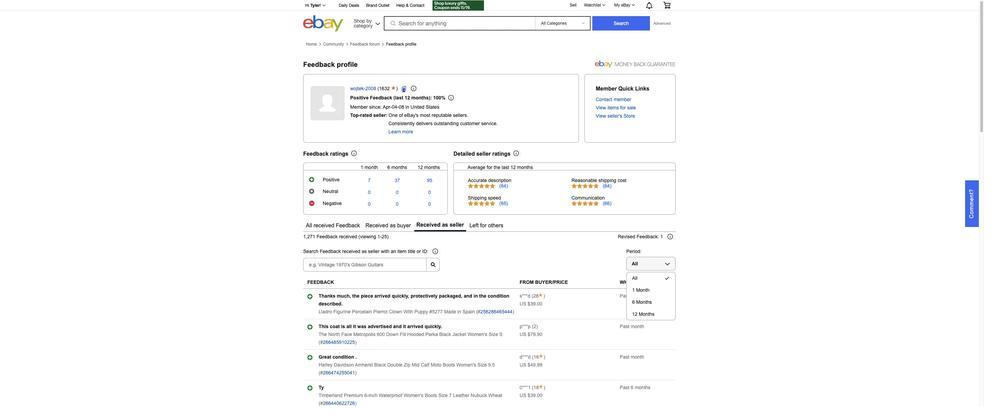 Task type: vqa. For each thing, say whether or not it's contained in the screenshot.
Sponsored text field
no



Task type: locate. For each thing, give the bounding box(es) containing it.
) inside the thanks much, the piece arrived quickly, protectively packaged,  and in the condition described. lladro figurine porcelain pierrot clown with puppy  #5277 made in spain (# 256286465444 )
[[513, 309, 514, 315]]

month up past 6 months
[[631, 354, 644, 360]]

arrived right piece at the bottom of page
[[375, 293, 391, 299]]

quickly.
[[425, 324, 442, 329]]

search
[[303, 249, 319, 254]]

(# down the
[[319, 340, 323, 345]]

2 vertical spatial women's
[[404, 393, 424, 398]]

2 view from the top
[[596, 113, 606, 119]]

28
[[533, 293, 539, 299]]

1 vertical spatial months
[[639, 312, 655, 317]]

(64) left "cost"
[[603, 183, 612, 189]]

contact up items
[[596, 97, 613, 102]]

1 vertical spatial arrived
[[407, 324, 423, 329]]

feedback element
[[307, 280, 334, 285]]

1 horizontal spatial feedback profile
[[386, 42, 417, 47]]

2 horizontal spatial in
[[474, 293, 478, 299]]

266485910225 )
[[323, 340, 357, 345]]

the up the 256286465444 link
[[479, 293, 487, 299]]

figurine
[[333, 309, 351, 315]]

(64) up speed
[[499, 183, 508, 189]]

us down d***d
[[520, 362, 526, 368]]

1 vertical spatial feedback profile
[[303, 61, 358, 68]]

women's left '9.5'
[[456, 362, 476, 368]]

1 horizontal spatial 1
[[632, 288, 635, 293]]

(64) for description
[[499, 183, 508, 189]]

feedback
[[307, 280, 334, 285]]

0 vertical spatial for
[[620, 105, 626, 110]]

( right 0***1
[[532, 385, 534, 391]]

all inside popup button
[[632, 261, 638, 267]]

past month element for $39.00
[[620, 293, 644, 299]]

and up "spain"
[[464, 293, 472, 299]]

community
[[323, 42, 344, 47]]

1 horizontal spatial profile
[[405, 42, 417, 47]]

as up e.g. vintage 1970's gibson guitars text field
[[362, 249, 367, 254]]

2 vertical spatial size
[[439, 393, 448, 398]]

( for harley davidson amherst black double zip mid calf moto boots women's size 9.5 (#
[[532, 354, 534, 360]]

as left left
[[442, 222, 448, 228]]

condition up the 256286465444 link
[[488, 293, 510, 299]]

daily
[[339, 3, 348, 8]]

for inside "button"
[[480, 223, 487, 228]]

past month element
[[620, 293, 644, 299], [620, 324, 644, 329], [620, 354, 644, 360]]

0 button
[[368, 190, 371, 195], [396, 190, 399, 195], [428, 190, 431, 195], [368, 201, 371, 207], [396, 201, 399, 207], [428, 201, 431, 207]]

( right d***d
[[532, 354, 534, 360]]

1 us $39.00 from the top
[[520, 301, 543, 307]]

1 horizontal spatial (64)
[[603, 183, 612, 189]]

2 (64) button from the left
[[602, 183, 613, 189]]

3 past month element from the top
[[620, 354, 644, 360]]

ty element
[[319, 385, 324, 391]]

us down p***p
[[520, 332, 526, 337]]

as inside 'button'
[[390, 223, 396, 228]]

1 (64) from the left
[[499, 183, 508, 189]]

us $49.99
[[520, 362, 543, 368]]

feedback profile for feedback profile page for wojtek-2008 "element"
[[303, 61, 358, 68]]

1 vertical spatial view
[[596, 113, 606, 119]]

positive up neutral
[[323, 177, 340, 183]]

feedback left by buyer. element
[[520, 293, 530, 299], [520, 324, 531, 329], [520, 354, 531, 360], [520, 385, 531, 391]]

all inside list box
[[632, 276, 638, 281]]

women's right the waterproof
[[404, 393, 424, 398]]

size inside the north face metropolis 600 down fill hooded parka black jacket women's size s (#
[[489, 332, 498, 337]]

seller:
[[373, 112, 388, 118]]

ratings
[[330, 151, 348, 157], [492, 151, 511, 157]]

boots right moto
[[443, 362, 455, 368]]

as for buyer
[[390, 223, 396, 228]]

contact member view items for sale view seller's store
[[596, 97, 636, 119]]

black right "parka"
[[439, 332, 451, 337]]

1 vertical spatial us $39.00
[[520, 393, 543, 398]]

2 $39.00 from the top
[[528, 393, 543, 398]]

6 inside list box
[[632, 300, 635, 305]]

0 horizontal spatial positive
[[323, 177, 340, 183]]

zip
[[404, 362, 411, 368]]

0 vertical spatial feedback profile
[[386, 42, 417, 47]]

0 vertical spatial women's
[[468, 332, 487, 337]]

past month up past 6 months
[[620, 354, 644, 360]]

received right buyer
[[417, 222, 441, 228]]

view seller's store link
[[596, 113, 635, 119]]

2 horizontal spatial as
[[442, 222, 448, 228]]

0 horizontal spatial boots
[[425, 393, 437, 398]]

( right 's***d'
[[532, 293, 533, 299]]

0 horizontal spatial size
[[439, 393, 448, 398]]

feedback profile right forum
[[386, 42, 417, 47]]

as
[[442, 222, 448, 228], [390, 223, 396, 228], [362, 249, 367, 254]]

accurate description
[[468, 178, 512, 183]]

0 horizontal spatial it
[[353, 324, 356, 329]]

months
[[392, 165, 407, 170], [424, 165, 440, 170], [517, 165, 533, 170], [635, 385, 651, 391]]

wojtek-2008 ( 1632
[[350, 86, 390, 91]]

1 horizontal spatial for
[[487, 165, 492, 170]]

sell link
[[567, 3, 580, 7]]

2 feedback left by buyer. element from the top
[[520, 324, 531, 329]]

condition up the davidson
[[333, 354, 354, 360]]

black left "double"
[[374, 362, 386, 368]]

watchlist
[[584, 3, 601, 8]]

1 past month from the top
[[620, 293, 644, 299]]

month
[[365, 165, 378, 170], [631, 293, 644, 299], [631, 324, 644, 329], [631, 354, 644, 360]]

0 horizontal spatial contact
[[410, 3, 425, 8]]

in right 08 at the top left of page
[[406, 104, 409, 110]]

us for 0***1
[[520, 393, 526, 398]]

size left leather
[[439, 393, 448, 398]]

view left items
[[596, 105, 606, 110]]

it right all on the bottom left of the page
[[353, 324, 356, 329]]

feedback left by buyer. element left 18
[[520, 385, 531, 391]]

size inside harley davidson amherst black double zip mid calf moto boots women's size 9.5 (#
[[478, 362, 487, 368]]

last
[[502, 165, 509, 170]]

left for others button
[[468, 220, 506, 232]]

and up down
[[393, 324, 402, 329]]

0 vertical spatial 7
[[368, 178, 371, 183]]

0 horizontal spatial condition
[[333, 354, 354, 360]]

get the coupon image
[[433, 0, 484, 11]]

months up 12 months
[[636, 300, 652, 305]]

it up fill
[[403, 324, 406, 329]]

3 feedback left by buyer. element from the top
[[520, 354, 531, 360]]

this
[[319, 324, 329, 329]]

positive
[[350, 95, 369, 100], [323, 177, 340, 183]]

266474255041 link
[[323, 370, 355, 376]]

month for us $39.00
[[631, 293, 644, 299]]

the left piece at the bottom of page
[[352, 293, 360, 299]]

month down 12 months
[[631, 324, 644, 329]]

1 vertical spatial seller
[[450, 222, 464, 228]]

us down 0***1
[[520, 393, 526, 398]]

past month element up past 6 months
[[620, 354, 644, 360]]

from buyer/price
[[520, 280, 568, 285]]

months down 6 months
[[639, 312, 655, 317]]

4 us from the top
[[520, 393, 526, 398]]

positive down wojtek-
[[350, 95, 369, 100]]

2 (64) from the left
[[603, 183, 612, 189]]

received down the all received feedback button
[[339, 234, 357, 240]]

arrived up hooded
[[407, 324, 423, 329]]

all up the 1,271
[[306, 223, 312, 228]]

id:
[[422, 249, 429, 254]]

seller
[[477, 151, 491, 157], [450, 222, 464, 228], [368, 249, 380, 254]]

(64) button left "cost"
[[602, 183, 613, 189]]

wheat
[[488, 393, 502, 398]]

1 horizontal spatial 7
[[449, 393, 452, 398]]

( for lladro figurine porcelain pierrot clown with puppy  #5277 made in spain (#
[[532, 293, 533, 299]]

view items for sale link
[[596, 105, 636, 110]]

view left seller's
[[596, 113, 606, 119]]

2 vertical spatial for
[[480, 223, 487, 228]]

women's right jacket at the bottom left of page
[[468, 332, 487, 337]]

received inside 'button'
[[366, 223, 388, 228]]

2 vertical spatial past month element
[[620, 354, 644, 360]]

1 vertical spatial all
[[632, 261, 638, 267]]

size left '9.5'
[[478, 362, 487, 368]]

1 past month element from the top
[[620, 293, 644, 299]]

1 vertical spatial profile
[[337, 61, 358, 68]]

received inside button
[[417, 222, 441, 228]]

negative
[[323, 201, 342, 206]]

1 vertical spatial women's
[[456, 362, 476, 368]]

6 for 6 months
[[632, 300, 635, 305]]

select the feedback time period you want to see element
[[627, 249, 642, 254]]

size inside timberland premium 6-inch waterproof women's boots size 7 leather nubuck wheat (#
[[439, 393, 448, 398]]

66 ratings received on communication. click to check average rating. element
[[603, 201, 612, 206]]

accurate
[[468, 178, 487, 183]]

(
[[378, 86, 379, 91], [532, 293, 533, 299], [532, 324, 534, 329], [532, 354, 534, 360], [532, 385, 534, 391]]

feedback left by buyer. element containing d***d
[[520, 354, 531, 360]]

266485910225 link
[[323, 340, 355, 345]]

0 vertical spatial member
[[596, 86, 617, 92]]

1 vertical spatial black
[[374, 362, 386, 368]]

moto
[[431, 362, 442, 368]]

for right left
[[480, 223, 487, 228]]

0 horizontal spatial (64)
[[499, 183, 508, 189]]

) inside p***p ( 2 ) us $79.90
[[536, 324, 538, 329]]

the
[[319, 332, 327, 337]]

double
[[387, 362, 403, 368]]

with
[[404, 309, 413, 315]]

for down member
[[620, 105, 626, 110]]

boots
[[443, 362, 455, 368], [425, 393, 437, 398]]

in
[[406, 104, 409, 110], [474, 293, 478, 299], [458, 309, 461, 315]]

reasonable shipping cost
[[572, 178, 627, 183]]

1 $39.00 from the top
[[528, 301, 543, 307]]

2 horizontal spatial 1
[[661, 234, 663, 240]]

comment? link
[[965, 180, 979, 227]]

0 horizontal spatial 1
[[361, 165, 363, 170]]

feedback left by buyer. element left 28
[[520, 293, 530, 299]]

0 vertical spatial profile
[[405, 42, 417, 47]]

1 horizontal spatial positive
[[350, 95, 369, 100]]

month up 7 button
[[365, 165, 378, 170]]

list box
[[627, 272, 676, 321]]

list box inside feedback profile 'main content'
[[627, 272, 676, 321]]

1 horizontal spatial seller
[[450, 222, 464, 228]]

received for search
[[342, 249, 360, 254]]

seller up average
[[477, 151, 491, 157]]

(# down timberland
[[319, 401, 323, 406]]

feedback left by buyer. element up us $49.99
[[520, 354, 531, 360]]

0 vertical spatial months
[[636, 300, 652, 305]]

4 feedback left by buyer. element from the top
[[520, 385, 531, 391]]

0 vertical spatial received
[[314, 223, 334, 228]]

1 (64) button from the left
[[498, 183, 509, 189]]

size left s
[[489, 332, 498, 337]]

( 16
[[531, 354, 539, 360]]

feedback left by buyer. element containing s***d
[[520, 293, 530, 299]]

1 vertical spatial $39.00
[[528, 393, 543, 398]]

this coat is all it was advertised and it arrived quickly.
[[319, 324, 442, 329]]

0 vertical spatial and
[[464, 293, 472, 299]]

seller left left
[[450, 222, 464, 228]]

mid
[[412, 362, 420, 368]]

0 vertical spatial past month element
[[620, 293, 644, 299]]

member up top-
[[350, 104, 368, 110]]

us $39.00 down the ( 18
[[520, 393, 543, 398]]

for for left for others
[[480, 223, 487, 228]]

0 horizontal spatial arrived
[[375, 293, 391, 299]]

contact right &
[[410, 3, 425, 8]]

member inside member since: apr-04-08 in united states top-rated seller: one of ebay's most reputable sellers. consistently delivers outstanding customer service. learn more
[[350, 104, 368, 110]]

received for received as seller
[[417, 222, 441, 228]]

1 vertical spatial contact
[[596, 97, 613, 102]]

0 horizontal spatial (64) button
[[498, 183, 509, 189]]

the left the "last"
[[494, 165, 500, 170]]

3 us from the top
[[520, 362, 526, 368]]

2 horizontal spatial size
[[489, 332, 498, 337]]

is
[[341, 324, 345, 329]]

1,271 feedback received (viewing 1-25)
[[303, 234, 389, 240]]

by
[[367, 18, 372, 24]]

seller left with
[[368, 249, 380, 254]]

(# right "spain"
[[476, 309, 481, 315]]

feedback left by buyer. element containing p***p
[[520, 324, 531, 329]]

7 button
[[368, 178, 371, 183]]

in right made at the bottom left
[[458, 309, 461, 315]]

boots left leather
[[425, 393, 437, 398]]

1 horizontal spatial and
[[464, 293, 472, 299]]

0 horizontal spatial 7
[[368, 178, 371, 183]]

received down 1,271 feedback received (viewing 1-25)
[[342, 249, 360, 254]]

in inside member since: apr-04-08 in united states top-rated seller: one of ebay's most reputable sellers. consistently delivers outstanding customer service. learn more
[[406, 104, 409, 110]]

with
[[381, 249, 390, 254]]

1 ratings from the left
[[330, 151, 348, 157]]

3 past from the top
[[620, 354, 630, 360]]

all up the 1 month
[[632, 276, 638, 281]]

0 vertical spatial past month
[[620, 293, 644, 299]]

0 vertical spatial 6
[[388, 165, 390, 170]]

past month down 12 months
[[620, 324, 644, 329]]

None submit
[[593, 16, 650, 31]]

women's inside harley davidson amherst black double zip mid calf moto boots women's size 9.5 (#
[[456, 362, 476, 368]]

received up the 1,271
[[314, 223, 334, 228]]

as for seller
[[442, 222, 448, 228]]

0 vertical spatial us $39.00
[[520, 301, 543, 307]]

7 left leather
[[449, 393, 452, 398]]

$39.00 for 18
[[528, 393, 543, 398]]

0 horizontal spatial black
[[374, 362, 386, 368]]

month for us $49.99
[[631, 354, 644, 360]]

(64) button for description
[[498, 183, 509, 189]]

member up contact member link at the right top of the page
[[596, 86, 617, 92]]

received as seller button
[[414, 220, 466, 232]]

us $39.00 down the ( 28
[[520, 301, 543, 307]]

1 horizontal spatial received
[[417, 222, 441, 228]]

and inside the thanks much, the piece arrived quickly, protectively packaged,  and in the condition described. lladro figurine porcelain pierrot clown with puppy  #5277 made in spain (# 256286465444 )
[[464, 293, 472, 299]]

month down the 1 month
[[631, 293, 644, 299]]

0 vertical spatial size
[[489, 332, 498, 337]]

customer
[[460, 121, 480, 126]]

( inside p***p ( 2 ) us $79.90
[[532, 324, 534, 329]]

1 us from the top
[[520, 301, 526, 307]]

1 vertical spatial 1
[[661, 234, 663, 240]]

1 vertical spatial 7
[[449, 393, 452, 398]]

1 horizontal spatial ratings
[[492, 151, 511, 157]]

all
[[306, 223, 312, 228], [632, 261, 638, 267], [632, 276, 638, 281]]

(64) button up speed
[[498, 183, 509, 189]]

feedback profile link
[[386, 42, 417, 47]]

0 vertical spatial all
[[306, 223, 312, 228]]

shop by category banner
[[302, 0, 676, 33]]

past for 18
[[620, 385, 630, 391]]

as left buyer
[[390, 223, 396, 228]]

0 vertical spatial 1
[[361, 165, 363, 170]]

past month element down the 1 month
[[620, 293, 644, 299]]

as inside button
[[442, 222, 448, 228]]

4 past from the top
[[620, 385, 630, 391]]

2 us $39.00 from the top
[[520, 393, 543, 398]]

all down the select the feedback time period you want to see 'element'
[[632, 261, 638, 267]]

us for s***d
[[520, 301, 526, 307]]

nubuck
[[471, 393, 487, 398]]

( for timberland premium 6-inch waterproof women's boots size 7 leather nubuck wheat (#
[[532, 385, 534, 391]]

0 vertical spatial contact
[[410, 3, 425, 8]]

contact
[[410, 3, 425, 8], [596, 97, 613, 102]]

1 vertical spatial past month
[[620, 324, 644, 329]]

1 feedback left by buyer. element from the top
[[520, 293, 530, 299]]

1 vertical spatial member
[[350, 104, 368, 110]]

us down 's***d'
[[520, 301, 526, 307]]

0 vertical spatial view
[[596, 105, 606, 110]]

neutral
[[323, 189, 338, 194]]

received up 1-
[[366, 223, 388, 228]]

advertised
[[368, 324, 392, 329]]

ebay's
[[404, 112, 419, 118]]

0 vertical spatial black
[[439, 332, 451, 337]]

2 vertical spatial 1
[[632, 288, 635, 293]]

1 vertical spatial 6
[[632, 300, 635, 305]]

1 vertical spatial condition
[[333, 354, 354, 360]]

1 horizontal spatial (64) button
[[602, 183, 613, 189]]

0 horizontal spatial member
[[350, 104, 368, 110]]

more
[[402, 129, 413, 134]]

for for average for the last 12 months
[[487, 165, 492, 170]]

profile for feedback profile link
[[405, 42, 417, 47]]

(# inside harley davidson amherst black double zip mid calf moto boots women's size 9.5 (#
[[319, 370, 323, 376]]

0 vertical spatial $39.00
[[528, 301, 543, 307]]

1 horizontal spatial contact
[[596, 97, 613, 102]]

1 vertical spatial past month element
[[620, 324, 644, 329]]

buyer
[[397, 223, 411, 228]]

1 horizontal spatial size
[[478, 362, 487, 368]]

feedback profile down community link
[[303, 61, 358, 68]]

1 horizontal spatial in
[[458, 309, 461, 315]]

1 past from the top
[[620, 293, 630, 299]]

2 vertical spatial all
[[632, 276, 638, 281]]

advanced link
[[650, 16, 674, 30]]

the
[[494, 165, 500, 170], [352, 293, 360, 299], [479, 293, 487, 299]]

64 ratings received on reasonable shipping cost. click to check average rating. element
[[603, 183, 612, 189]]

6
[[388, 165, 390, 170], [632, 300, 635, 305], [631, 385, 634, 391]]

0 horizontal spatial in
[[406, 104, 409, 110]]

past month element down 12 months
[[620, 324, 644, 329]]

(# down harley
[[319, 370, 323, 376]]

(# inside the thanks much, the piece arrived quickly, protectively packaged,  and in the condition described. lladro figurine porcelain pierrot clown with puppy  #5277 made in spain (# 256286465444 )
[[476, 309, 481, 315]]

18
[[534, 385, 539, 391]]

1 horizontal spatial arrived
[[407, 324, 423, 329]]

12 right (last
[[405, 95, 410, 100]]

help & contact
[[396, 3, 425, 8]]

2 horizontal spatial the
[[494, 165, 500, 170]]

3 past month from the top
[[620, 354, 644, 360]]

past month for $39.00
[[620, 293, 644, 299]]

$39.00 down the ( 28
[[528, 301, 543, 307]]

1 vertical spatial for
[[487, 165, 492, 170]]

black inside the north face metropolis 600 down fill hooded parka black jacket women's size s (#
[[439, 332, 451, 337]]

past 6 months element
[[620, 385, 651, 391]]

feedback left by buyer. element left 2
[[520, 324, 531, 329]]

great condition . element
[[319, 354, 357, 360]]

1 vertical spatial received
[[339, 234, 357, 240]]

period:
[[627, 249, 642, 254]]

1 horizontal spatial boots
[[443, 362, 455, 368]]

left
[[470, 223, 479, 228]]

1 horizontal spatial as
[[390, 223, 396, 228]]

received
[[314, 223, 334, 228], [339, 234, 357, 240], [342, 249, 360, 254]]

1 vertical spatial positive
[[323, 177, 340, 183]]

1 view from the top
[[596, 105, 606, 110]]

2 it from the left
[[403, 324, 406, 329]]

past month down the 1 month
[[620, 293, 644, 299]]

12
[[405, 95, 410, 100], [418, 165, 423, 170], [511, 165, 516, 170], [632, 312, 638, 317]]

from buyer/price element
[[520, 280, 568, 285]]

for right average
[[487, 165, 492, 170]]

in up "spain"
[[474, 293, 478, 299]]

received for received as buyer
[[366, 223, 388, 228]]

deals
[[349, 3, 359, 8]]

feedback left by buyer. element containing 0***1
[[520, 385, 531, 391]]

shop by category
[[354, 18, 373, 28]]

down
[[386, 332, 399, 337]]

$39.00 down the ( 18
[[528, 393, 543, 398]]

1 vertical spatial size
[[478, 362, 487, 368]]

1 for 1 month
[[632, 288, 635, 293]]

0 horizontal spatial received
[[366, 223, 388, 228]]

for
[[620, 105, 626, 110], [487, 165, 492, 170], [480, 223, 487, 228]]

0 horizontal spatial feedback profile
[[303, 61, 358, 68]]

all for list box containing all
[[632, 276, 638, 281]]

0 horizontal spatial ratings
[[330, 151, 348, 157]]

!
[[320, 3, 321, 8]]

list box containing all
[[627, 272, 676, 321]]

0 vertical spatial boots
[[443, 362, 455, 368]]

2 past month element from the top
[[620, 324, 644, 329]]

months for 6 months
[[636, 300, 652, 305]]

0 vertical spatial positive
[[350, 95, 369, 100]]

2 us from the top
[[520, 332, 526, 337]]

(66) button
[[602, 201, 613, 206]]

when
[[620, 280, 635, 285]]

(64) button
[[498, 183, 509, 189], [602, 183, 613, 189]]

feedback inside button
[[336, 223, 360, 228]]

0 vertical spatial condition
[[488, 293, 510, 299]]

( right p***p
[[532, 324, 534, 329]]

0 horizontal spatial the
[[352, 293, 360, 299]]

7 down 1 month
[[368, 178, 371, 183]]

0 vertical spatial arrived
[[375, 293, 391, 299]]

quick
[[619, 86, 634, 92]]



Task type: describe. For each thing, give the bounding box(es) containing it.
women's inside the north face metropolis 600 down fill hooded parka black jacket women's size s (#
[[468, 332, 487, 337]]

266474255041
[[323, 370, 355, 376]]

(# inside timberland premium 6-inch waterproof women's boots size 7 leather nubuck wheat (#
[[319, 401, 323, 406]]

arrived inside the thanks much, the piece arrived quickly, protectively packaged,  and in the condition described. lladro figurine porcelain pierrot clown with puppy  #5277 made in spain (# 256286465444 )
[[375, 293, 391, 299]]

items
[[608, 105, 619, 110]]

ty
[[319, 385, 324, 391]]

266440622726
[[323, 401, 355, 406]]

piece
[[361, 293, 373, 299]]

click to go to wojtek-2008 ebay store image
[[401, 86, 408, 92]]

64 ratings received on accurate description. click to check average rating. element
[[499, 183, 508, 189]]

contact inside 'contact member view items for sale view seller's store'
[[596, 97, 613, 102]]

home link
[[306, 42, 317, 47]]

sale
[[627, 105, 636, 110]]

great condition .
[[319, 354, 357, 360]]

your shopping cart image
[[663, 2, 671, 9]]

2 vertical spatial 6
[[631, 385, 634, 391]]

feedback left by buyer. element for 16
[[520, 354, 531, 360]]

(64) button for shipping
[[602, 183, 613, 189]]

my
[[615, 3, 620, 8]]

16
[[534, 354, 539, 360]]

feedback left by buyer. element for 18
[[520, 385, 531, 391]]

12 right the "last"
[[511, 165, 516, 170]]

this coat is all it was advertised and it arrived quickly. element
[[319, 324, 442, 329]]

average for the last 12 months
[[468, 165, 533, 170]]

item
[[398, 249, 407, 254]]

2 vertical spatial seller
[[368, 249, 380, 254]]

or
[[417, 249, 421, 254]]

( right '2008'
[[378, 86, 379, 91]]

0 vertical spatial seller
[[477, 151, 491, 157]]

learn more link
[[389, 129, 413, 134]]

positive for positive feedback (last 12 months): 100%
[[350, 95, 369, 100]]

contact member link
[[596, 97, 631, 102]]

feedback profile page for wojtek-2008 element
[[303, 61, 358, 68]]

e.g. Vintage 1970's Gibson Guitars text field
[[303, 258, 427, 272]]

(# inside the north face metropolis 600 down fill hooded parka black jacket women's size s (#
[[319, 340, 323, 345]]

2 past month from the top
[[620, 324, 644, 329]]

12 right 6 months
[[418, 165, 423, 170]]

none submit inside shop by category "banner"
[[593, 16, 650, 31]]

described.
[[319, 301, 343, 307]]

(64) for shipping
[[603, 183, 612, 189]]

help
[[396, 3, 405, 8]]

all for all popup button
[[632, 261, 638, 267]]

feedback score is 1632 element
[[379, 86, 390, 92]]

us for d***d
[[520, 362, 526, 368]]

7 inside timberland premium 6-inch waterproof women's boots size 7 leather nubuck wheat (#
[[449, 393, 452, 398]]

p***p
[[520, 324, 531, 329]]

black inside harley davidson amherst black double zip mid calf moto boots women's size 9.5 (#
[[374, 362, 386, 368]]

learn
[[389, 129, 401, 134]]

(65)
[[499, 201, 508, 206]]

the for piece
[[352, 293, 360, 299]]

contact inside the account navigation
[[410, 3, 425, 8]]

calf
[[421, 362, 430, 368]]

feedback left by buyer. element for 28
[[520, 293, 530, 299]]

hi tyler !
[[305, 3, 321, 8]]

past month for $49.99
[[620, 354, 644, 360]]

member for member since: apr-04-08 in united states top-rated seller: one of ebay's most reputable sellers. consistently delivers outstanding customer service. learn more
[[350, 104, 368, 110]]

store
[[624, 113, 635, 119]]

parka
[[426, 332, 438, 337]]

sell
[[570, 3, 577, 7]]

detailed seller ratings
[[454, 151, 511, 157]]

6-
[[364, 393, 369, 398]]

ebay money back guarantee policy image
[[595, 59, 676, 68]]

95
[[427, 178, 432, 183]]

watchlist link
[[581, 1, 609, 9]]

much,
[[337, 293, 351, 299]]

reasonable
[[572, 178, 597, 183]]

2 ratings from the left
[[492, 151, 511, 157]]

condition inside the thanks much, the piece arrived quickly, protectively packaged,  and in the condition described. lladro figurine porcelain pierrot clown with puppy  #5277 made in spain (# 256286465444 )
[[488, 293, 510, 299]]

12 down 6 months
[[632, 312, 638, 317]]

shop by category button
[[351, 15, 382, 30]]

9.5
[[488, 362, 495, 368]]

12 months
[[632, 312, 655, 317]]

seller inside button
[[450, 222, 464, 228]]

search feedback received as seller with an item title or id:
[[303, 249, 429, 254]]

received as buyer
[[366, 223, 411, 228]]

1 for 1 month
[[361, 165, 363, 170]]

service.
[[481, 121, 498, 126]]

past for 16
[[620, 354, 630, 360]]

consistently
[[389, 121, 415, 126]]

made
[[444, 309, 456, 315]]

puppy
[[415, 309, 428, 315]]

positive for positive
[[323, 177, 340, 183]]

waterproof
[[379, 393, 402, 398]]

266474255041 )
[[323, 370, 357, 376]]

apr-
[[383, 104, 392, 110]]

states
[[426, 104, 439, 110]]

user profile for wojtek-2008 image
[[311, 86, 345, 120]]

received for 1,271
[[339, 234, 357, 240]]

average
[[468, 165, 486, 170]]

feedback profile main content
[[303, 39, 979, 407]]

65 ratings received on shipping speed. click to check average rating. element
[[499, 201, 508, 206]]

months for 12 months
[[639, 312, 655, 317]]

( 18
[[531, 385, 539, 391]]

hooded
[[407, 332, 424, 337]]

s
[[500, 332, 503, 337]]

speed
[[488, 195, 501, 201]]

detailed
[[454, 151, 475, 157]]

one
[[389, 112, 398, 118]]

for inside 'contact member view items for sale view seller's store'
[[620, 105, 626, 110]]

6 for 6 months
[[388, 165, 390, 170]]

1 vertical spatial in
[[474, 293, 478, 299]]

all inside button
[[306, 223, 312, 228]]

12 months
[[418, 165, 440, 170]]

amherst
[[355, 362, 373, 368]]

past month element for $49.99
[[620, 354, 644, 360]]

2 past from the top
[[620, 324, 630, 329]]

100%
[[433, 95, 446, 100]]

packaged,
[[439, 293, 463, 299]]

harley davidson amherst black double zip mid calf moto boots women's size 9.5 (#
[[319, 362, 495, 376]]

clown
[[389, 309, 402, 315]]

$39.00 for 28
[[528, 301, 543, 307]]

thanks much, the piece arrived quickly, protectively packaged,  and in the condition described. element
[[319, 293, 510, 307]]

thanks much, the piece arrived quickly, protectively packaged,  and in the condition described. lladro figurine porcelain pierrot clown with puppy  #5277 made in spain (# 256286465444 )
[[319, 293, 514, 315]]

brand outlet
[[366, 3, 390, 8]]

us $39.00 for 0***1
[[520, 393, 543, 398]]

member for member quick links
[[596, 86, 617, 92]]

feedback forum link
[[350, 42, 380, 47]]

comment?
[[969, 189, 975, 218]]

1 it from the left
[[353, 324, 356, 329]]

profile for feedback profile page for wojtek-2008 "element"
[[337, 61, 358, 68]]

the for last
[[494, 165, 500, 170]]

feedback left by buyer. element for 2
[[520, 324, 531, 329]]

top-
[[350, 112, 360, 118]]

266440622726 )
[[323, 401, 357, 406]]

timberland
[[319, 393, 343, 398]]

wojtek-
[[350, 86, 366, 91]]

when element
[[620, 280, 635, 285]]

boots inside timberland premium 6-inch waterproof women's boots size 7 leather nubuck wheat (#
[[425, 393, 437, 398]]

month for us $79.90
[[631, 324, 644, 329]]

thanks
[[319, 293, 336, 299]]

0 horizontal spatial as
[[362, 249, 367, 254]]

member since: apr-04-08 in united states top-rated seller: one of ebay's most reputable sellers. consistently delivers outstanding customer service. learn more
[[350, 104, 498, 134]]

revised feedback: 1
[[618, 234, 663, 240]]

past for 28
[[620, 293, 630, 299]]

Search for anything text field
[[385, 17, 534, 30]]

us inside p***p ( 2 ) us $79.90
[[520, 332, 526, 337]]

2 vertical spatial in
[[458, 309, 461, 315]]

positive feedback (last 12 months): 100%
[[350, 95, 446, 100]]

1 horizontal spatial the
[[479, 293, 487, 299]]

outstanding
[[434, 121, 459, 126]]

1 vertical spatial and
[[393, 324, 402, 329]]

600
[[377, 332, 385, 337]]

rated
[[360, 112, 372, 118]]

feedback profile for feedback profile link
[[386, 42, 417, 47]]

all received feedback button
[[304, 220, 362, 232]]

women's inside timberland premium 6-inch waterproof women's boots size 7 leather nubuck wheat (#
[[404, 393, 424, 398]]

tyler
[[310, 3, 320, 8]]

ebay
[[621, 3, 631, 8]]

us $39.00 for s***d
[[520, 301, 543, 307]]

shipping speed
[[468, 195, 501, 201]]

received inside button
[[314, 223, 334, 228]]

shipping
[[468, 195, 487, 201]]

feedback ratings
[[303, 151, 348, 157]]

daily deals link
[[339, 2, 359, 10]]

37 button
[[395, 178, 400, 183]]

account navigation
[[302, 0, 676, 12]]

feedback:
[[637, 234, 659, 240]]

boots inside harley davidson amherst black double zip mid calf moto boots women's size 9.5 (#
[[443, 362, 455, 368]]



